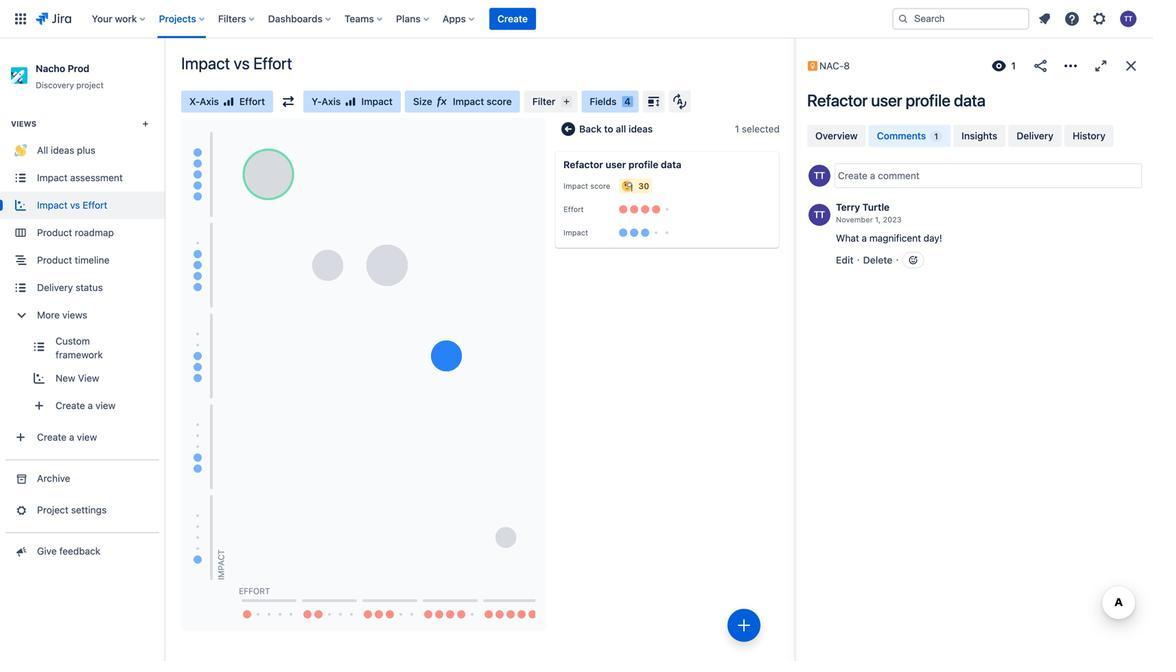 Task type: vqa. For each thing, say whether or not it's contained in the screenshot.
Finance button
no



Task type: describe. For each thing, give the bounding box(es) containing it.
edit ・ delete ・
[[836, 254, 902, 266]]

archive button
[[0, 465, 165, 492]]

comment
[[878, 170, 920, 181]]

impact assessment
[[37, 172, 123, 183]]

to
[[604, 123, 613, 135]]

all ideas plus link
[[0, 137, 165, 164]]

1 vertical spatial create a view
[[37, 432, 97, 443]]

product roadmap
[[37, 227, 114, 238]]

create a comment
[[838, 170, 920, 181]]

custom
[[56, 335, 90, 347]]

y-axis
[[312, 96, 341, 107]]

all
[[616, 123, 626, 135]]

ideas inside back to all ideas button
[[629, 123, 653, 135]]

delete
[[863, 254, 893, 266]]

discovery
[[36, 80, 74, 90]]

impact vs effort inside group
[[37, 200, 107, 211]]

x-
[[189, 96, 200, 107]]

plans button
[[392, 8, 434, 30]]

1 horizontal spatial impact score
[[564, 182, 610, 191]]

switchaxes image
[[283, 96, 294, 107]]

teams
[[345, 13, 374, 24]]

what
[[836, 232, 859, 244]]

filters
[[218, 13, 246, 24]]

ideas inside all ideas plus link
[[51, 145, 74, 156]]

day!
[[924, 232, 942, 244]]

add reaction image
[[908, 255, 919, 266]]

0 vertical spatial score
[[487, 96, 512, 107]]

2023
[[883, 215, 902, 224]]

filter
[[533, 96, 556, 107]]

back to all ideas button
[[555, 118, 661, 140]]

more
[[37, 309, 60, 321]]

custom framework link
[[19, 329, 165, 365]]

delivery for delivery
[[1017, 130, 1054, 141]]

formula image
[[436, 96, 447, 107]]

create inside button
[[498, 13, 528, 24]]

notifications image
[[1037, 11, 1053, 27]]

projects button
[[155, 8, 210, 30]]

refactor for effort
[[564, 159, 603, 170]]

history button
[[1065, 125, 1114, 147]]

0 vertical spatial create a view
[[56, 400, 116, 411]]

autosave is enabled image
[[673, 93, 687, 110]]

views
[[11, 120, 36, 128]]

0 vertical spatial impact vs effort
[[181, 54, 292, 73]]

product for product roadmap
[[37, 227, 72, 238]]

dashboards
[[268, 13, 323, 24]]

user for impact vs effort
[[871, 91, 902, 110]]

expand image
[[1093, 58, 1109, 74]]

primary element
[[8, 0, 881, 38]]

a down new view 'link'
[[88, 400, 93, 411]]

roadmap
[[75, 227, 114, 238]]

your profile and settings image
[[1120, 11, 1137, 27]]

create a view button inside group
[[19, 392, 165, 420]]

overview
[[816, 130, 858, 141]]

settings
[[71, 504, 107, 516]]

prod
[[68, 63, 89, 74]]

y-
[[312, 96, 322, 107]]

refactor user profile data for impact vs effort
[[807, 91, 986, 110]]

new view
[[56, 373, 99, 384]]

apps
[[443, 13, 466, 24]]

insights button
[[954, 125, 1006, 147]]

back icon image
[[560, 121, 577, 137]]

product timeline
[[37, 254, 110, 266]]

all
[[37, 145, 48, 156]]

jira product discovery navigation element
[[0, 38, 165, 661]]

x-axis
[[189, 96, 219, 107]]

filter button
[[524, 91, 578, 113]]

magnificent
[[870, 232, 921, 244]]

1 vertical spatial score
[[590, 182, 610, 191]]

:face_with_monocle: image
[[622, 181, 633, 192]]

feedback image
[[13, 545, 28, 558]]

create button
[[489, 8, 536, 30]]

delete button
[[863, 254, 893, 266]]

more views link
[[0, 301, 165, 329]]

0 vertical spatial vs
[[234, 54, 250, 73]]

insights
[[962, 130, 998, 141]]

8
[[844, 60, 850, 71]]

nac-8 link
[[806, 58, 860, 74]]

plans
[[396, 13, 421, 24]]

create up terry
[[838, 170, 868, 181]]

selected
[[742, 123, 780, 135]]

views
[[62, 309, 87, 321]]

turtle
[[863, 201, 890, 213]]

give feedback
[[37, 546, 100, 557]]

rating image for y-axis
[[345, 96, 356, 107]]

a right what at the right top of page
[[862, 232, 867, 244]]

effort inside group
[[83, 200, 107, 211]]

rating image for x-axis
[[223, 96, 234, 107]]

banner containing your work
[[0, 0, 1153, 38]]

size
[[413, 96, 432, 107]]

create up the archive
[[37, 432, 67, 443]]

0 horizontal spatial impact score
[[453, 96, 512, 107]]

new view link
[[19, 365, 165, 392]]

dashboards button
[[264, 8, 336, 30]]

more views
[[37, 309, 87, 321]]

profile for effort
[[629, 159, 659, 170]]

projects
[[159, 13, 196, 24]]

:wave: image
[[14, 144, 27, 157]]

group containing all ideas plus
[[0, 102, 165, 459]]

help image
[[1064, 11, 1081, 27]]

impact assessment link
[[0, 164, 165, 192]]

new
[[56, 373, 75, 384]]

nacho
[[36, 63, 65, 74]]

open idea image
[[763, 152, 779, 168]]

1 selected
[[735, 123, 780, 135]]

delivery for delivery status
[[37, 282, 73, 293]]

give
[[37, 546, 57, 557]]

delivery status
[[37, 282, 103, 293]]

assessment
[[70, 172, 123, 183]]

work
[[115, 13, 137, 24]]

data for effort
[[661, 159, 682, 170]]

a left 'comment'
[[870, 170, 876, 181]]

project
[[76, 80, 104, 90]]

what a magnificent day!
[[836, 232, 942, 244]]



Task type: locate. For each thing, give the bounding box(es) containing it.
apps button
[[439, 8, 480, 30]]

impact
[[181, 54, 230, 73], [361, 96, 393, 107], [453, 96, 484, 107], [37, 172, 68, 183], [564, 182, 588, 191], [37, 200, 68, 211], [564, 228, 588, 237], [216, 550, 226, 580]]

overview button
[[807, 125, 866, 147]]

your work
[[92, 13, 137, 24]]

data up insights
[[954, 91, 986, 110]]

1 product from the top
[[37, 227, 72, 238]]

create a view button up archive button
[[0, 424, 165, 451]]

rating image right x-axis
[[223, 96, 234, 107]]

1 vertical spatial ideas
[[51, 145, 74, 156]]

impact score right formula icon
[[453, 96, 512, 107]]

impact vs effort up 'product roadmap'
[[37, 200, 107, 211]]

1 vertical spatial vs
[[70, 200, 80, 211]]

1 vertical spatial refactor
[[564, 159, 603, 170]]

1 horizontal spatial user
[[871, 91, 902, 110]]

0 horizontal spatial delivery
[[37, 282, 73, 293]]

banner
[[0, 0, 1153, 38]]

refactor user profile data up :face_with_monocle: image
[[564, 159, 682, 170]]

nacho prod discovery project
[[36, 63, 104, 90]]

2 product from the top
[[37, 254, 72, 266]]

1 axis from the left
[[200, 96, 219, 107]]

filters button
[[214, 8, 260, 30]]

refactor user profile data for effort
[[564, 159, 682, 170]]

back
[[579, 123, 602, 135]]

impact vs effort link
[[0, 192, 165, 219]]

create right the apps dropdown button
[[498, 13, 528, 24]]

4
[[625, 96, 631, 107]]

vs down filters 'dropdown button'
[[234, 54, 250, 73]]

axis for x-
[[200, 96, 219, 107]]

settings image
[[1092, 11, 1108, 27]]

0 vertical spatial refactor
[[807, 91, 868, 110]]

edit
[[836, 254, 854, 266]]

refactor down back
[[564, 159, 603, 170]]

1 left more icon
[[1012, 60, 1016, 71]]

1 horizontal spatial ・
[[893, 254, 902, 266]]

profile for impact vs effort
[[906, 91, 951, 110]]

1 horizontal spatial refactor
[[807, 91, 868, 110]]

0 vertical spatial delivery
[[1017, 130, 1054, 141]]

0 vertical spatial create a view button
[[19, 392, 165, 420]]

1 vertical spatial product
[[37, 254, 72, 266]]

1 horizontal spatial refactor user profile data
[[807, 91, 986, 110]]

framework
[[56, 349, 103, 361]]

1 vertical spatial impact score
[[564, 182, 610, 191]]

effort
[[253, 54, 292, 73], [239, 96, 265, 107], [83, 200, 107, 211], [564, 205, 584, 214], [239, 586, 270, 596]]

1 rating image from the left
[[223, 96, 234, 107]]

:wave: image
[[14, 144, 27, 157]]

delivery left history
[[1017, 130, 1054, 141]]

product
[[37, 227, 72, 238], [37, 254, 72, 266]]

terry turtle november 1, 2023
[[836, 201, 902, 224]]

nac-
[[820, 60, 844, 71]]

jira image
[[36, 11, 71, 27], [36, 11, 71, 27]]

refactor down "nac-8"
[[807, 91, 868, 110]]

product for product timeline
[[37, 254, 72, 266]]

1 horizontal spatial score
[[590, 182, 610, 191]]

0 horizontal spatial vs
[[70, 200, 80, 211]]

30
[[639, 181, 649, 191]]

refactor for impact vs effort
[[807, 91, 868, 110]]

create down 'new'
[[56, 400, 85, 411]]

:face_with_monocle: image
[[622, 181, 633, 192]]

0 horizontal spatial refactor
[[564, 159, 603, 170]]

view
[[95, 400, 116, 411], [77, 432, 97, 443]]

data for impact vs effort
[[954, 91, 986, 110]]

axis for y-
[[322, 96, 341, 107]]

1 horizontal spatial ideas
[[629, 123, 653, 135]]

your
[[92, 13, 112, 24]]

0 horizontal spatial axis
[[200, 96, 219, 107]]

user for effort
[[606, 159, 626, 170]]

1 horizontal spatial profile
[[906, 91, 951, 110]]

feedback
[[59, 546, 100, 557]]

history
[[1073, 130, 1106, 141]]

1 vertical spatial delivery
[[37, 282, 73, 293]]

profile up comments
[[906, 91, 951, 110]]

create a view
[[56, 400, 116, 411], [37, 432, 97, 443]]

archive
[[37, 473, 70, 484]]

0 horizontal spatial ・
[[854, 254, 863, 266]]

create a view button down 'view' at left bottom
[[19, 392, 165, 420]]

1 horizontal spatial rating image
[[345, 96, 356, 107]]

all ideas plus
[[37, 145, 95, 156]]

2 horizontal spatial 1
[[1012, 60, 1016, 71]]

user
[[871, 91, 902, 110], [606, 159, 626, 170]]

1 vertical spatial view
[[77, 432, 97, 443]]

close image
[[1123, 58, 1140, 74]]

terry
[[836, 201, 860, 213]]

delivery up more
[[37, 282, 73, 293]]

user up :face_with_monocle: image
[[606, 159, 626, 170]]

tab list
[[806, 124, 1144, 148]]

product up 'delivery status' at the top of the page
[[37, 254, 72, 266]]

1 inside popup button
[[1012, 60, 1016, 71]]

Search field
[[892, 8, 1030, 30]]

impact score left :face_with_monocle: image
[[564, 182, 610, 191]]

view up archive button
[[77, 432, 97, 443]]

delivery button
[[1009, 125, 1062, 147]]

tab list containing overview
[[806, 124, 1144, 148]]

current project sidebar image
[[150, 55, 180, 82]]

impact score
[[453, 96, 512, 107], [564, 182, 610, 191]]

refactor user profile data up comments
[[807, 91, 986, 110]]

1 vertical spatial create a view button
[[0, 424, 165, 451]]

create
[[498, 13, 528, 24], [838, 170, 868, 181], [56, 400, 85, 411], [37, 432, 67, 443]]

product timeline link
[[0, 247, 165, 274]]

1 vertical spatial profile
[[629, 159, 659, 170]]

0 vertical spatial impact score
[[453, 96, 512, 107]]

0 vertical spatial user
[[871, 91, 902, 110]]

impact vs effort down filters 'dropdown button'
[[181, 54, 292, 73]]

0 vertical spatial view
[[95, 400, 116, 411]]

project
[[37, 504, 68, 516]]

card layout: detailed image
[[646, 93, 662, 110]]

more image
[[1063, 58, 1079, 74]]

delivery inside button
[[1017, 130, 1054, 141]]

2 rating image from the left
[[345, 96, 356, 107]]

your work button
[[88, 8, 151, 30]]

0 horizontal spatial ideas
[[51, 145, 74, 156]]

1 ・ from the left
[[854, 254, 863, 266]]

0 vertical spatial refactor user profile data
[[807, 91, 986, 110]]

status
[[76, 282, 103, 293]]

a up archive button
[[69, 432, 74, 443]]

0 vertical spatial product
[[37, 227, 72, 238]]

delivery status link
[[0, 274, 165, 301]]

1 horizontal spatial 1
[[934, 131, 938, 141]]

0 horizontal spatial rating image
[[223, 96, 234, 107]]

view down new view 'link'
[[95, 400, 116, 411]]

0 horizontal spatial refactor user profile data
[[564, 159, 682, 170]]

delivery inside group
[[37, 282, 73, 293]]

0 horizontal spatial 1
[[735, 123, 739, 135]]

add ideas image
[[736, 617, 752, 634]]

0 vertical spatial data
[[954, 91, 986, 110]]

plus
[[77, 145, 95, 156]]

0 vertical spatial ideas
[[629, 123, 653, 135]]

back to all ideas
[[579, 123, 653, 135]]

rating image right y-axis at the top left
[[345, 96, 356, 107]]

2 ・ from the left
[[893, 254, 902, 266]]

project settings image
[[13, 503, 28, 517]]

score left filter in the top of the page
[[487, 96, 512, 107]]

fields
[[590, 96, 617, 107]]

refactor user profile data
[[807, 91, 986, 110], [564, 159, 682, 170]]

a
[[870, 170, 876, 181], [862, 232, 867, 244], [88, 400, 93, 411], [69, 432, 74, 443]]

1
[[1012, 60, 1016, 71], [735, 123, 739, 135], [934, 131, 938, 141]]

project settings
[[37, 504, 107, 516]]

data down autosave is enabled icon
[[661, 159, 682, 170]]

refactor
[[807, 91, 868, 110], [564, 159, 603, 170]]

1 inside tab list
[[934, 131, 938, 141]]

create a view down 'view' at left bottom
[[56, 400, 116, 411]]

1 button
[[990, 55, 1022, 77]]

vs inside group
[[70, 200, 80, 211]]

product up product timeline
[[37, 227, 72, 238]]

1 vertical spatial impact vs effort
[[37, 200, 107, 211]]

search image
[[898, 13, 909, 24]]

0 horizontal spatial data
[[661, 159, 682, 170]]

user up comments
[[871, 91, 902, 110]]

1 horizontal spatial impact vs effort
[[181, 54, 292, 73]]

0 horizontal spatial profile
[[629, 159, 659, 170]]

profile up 30 at the right top
[[629, 159, 659, 170]]

0 horizontal spatial score
[[487, 96, 512, 107]]

1 horizontal spatial vs
[[234, 54, 250, 73]]

november
[[836, 215, 873, 224]]

create a view button
[[19, 392, 165, 420], [0, 424, 165, 451]]

1 vertical spatial data
[[661, 159, 682, 170]]

create a view up the archive
[[37, 432, 97, 443]]

product roadmap link
[[0, 219, 165, 247]]

profile
[[906, 91, 951, 110], [629, 159, 659, 170]]

group
[[0, 102, 165, 459]]

give feedback button
[[0, 538, 165, 565]]

impact vs effort
[[181, 54, 292, 73], [37, 200, 107, 211]]

appswitcher icon image
[[12, 11, 29, 27]]

score left :face_with_monocle: image
[[590, 182, 610, 191]]

0 vertical spatial profile
[[906, 91, 951, 110]]

1,
[[875, 215, 881, 224]]

・
[[854, 254, 863, 266], [893, 254, 902, 266]]

0 horizontal spatial user
[[606, 159, 626, 170]]

1 vertical spatial user
[[606, 159, 626, 170]]

vs up 'product roadmap'
[[70, 200, 80, 211]]

1 left selected
[[735, 123, 739, 135]]

data
[[954, 91, 986, 110], [661, 159, 682, 170]]

project settings button
[[0, 496, 165, 524]]

ideas
[[629, 123, 653, 135], [51, 145, 74, 156]]

comments
[[877, 130, 926, 141]]

1 horizontal spatial delivery
[[1017, 130, 1054, 141]]

score
[[487, 96, 512, 107], [590, 182, 610, 191]]

1 vertical spatial refactor user profile data
[[564, 159, 682, 170]]

1 horizontal spatial axis
[[322, 96, 341, 107]]

edit button
[[836, 254, 854, 266]]

rating image
[[223, 96, 234, 107], [345, 96, 356, 107]]

2 axis from the left
[[322, 96, 341, 107]]

1 right comments
[[934, 131, 938, 141]]

nac-8
[[820, 60, 850, 71]]

0 horizontal spatial impact vs effort
[[37, 200, 107, 211]]

vs
[[234, 54, 250, 73], [70, 200, 80, 211]]

1 horizontal spatial data
[[954, 91, 986, 110]]



